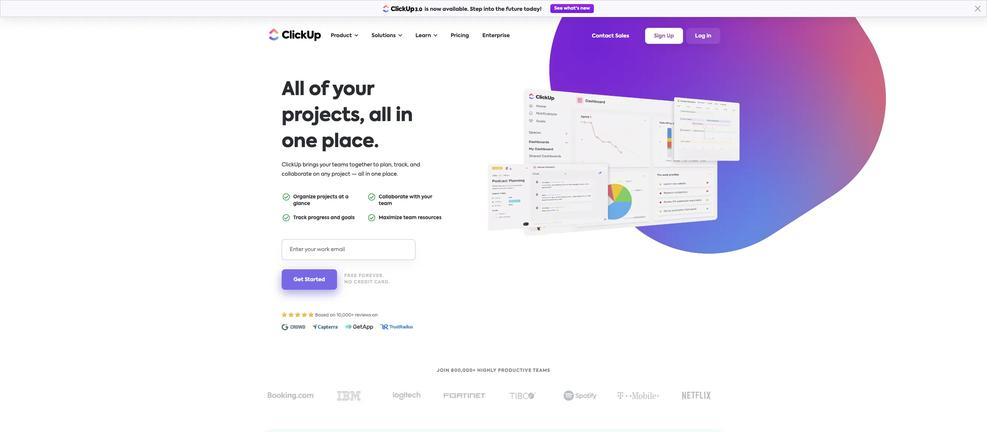 Task type: describe. For each thing, give the bounding box(es) containing it.
pricing link
[[447, 28, 473, 44]]

highly
[[478, 369, 497, 373]]

track progress and goals
[[293, 216, 355, 220]]

based
[[315, 313, 329, 318]]

1 horizontal spatial on
[[330, 313, 336, 318]]

get
[[294, 277, 304, 282]]

projects
[[317, 195, 338, 200]]

product button
[[327, 28, 362, 44]]

Enter your work email email field
[[282, 239, 416, 260]]

sales
[[616, 33, 629, 38]]

netflix logo image
[[682, 392, 711, 400]]

clickup 3.0 image
[[383, 5, 423, 12]]

forever.
[[359, 274, 384, 279]]

2 horizontal spatial in
[[707, 34, 712, 39]]

sign up button
[[645, 28, 683, 44]]

solutions button
[[368, 28, 406, 44]]

collaborate with your team
[[379, 195, 432, 206]]

all
[[282, 81, 305, 99]]

—
[[352, 172, 357, 177]]

collaborate
[[379, 195, 408, 200]]

log
[[696, 34, 706, 39]]

into
[[484, 7, 495, 12]]

log in
[[696, 34, 712, 39]]

fortinet logo image
[[443, 394, 486, 399]]

free
[[345, 274, 357, 279]]

new
[[581, 6, 590, 11]]

project
[[332, 172, 350, 177]]

your for with
[[422, 195, 432, 200]]

1 star image from the left
[[282, 312, 287, 317]]

learn
[[416, 33, 431, 38]]

track
[[293, 216, 307, 220]]

what's
[[564, 6, 580, 11]]

place. inside all of your projects, all in one place.
[[322, 133, 379, 151]]

close button image
[[975, 6, 981, 12]]

free forever. no credit card.
[[345, 274, 390, 285]]

available.
[[443, 7, 469, 12]]

place. inside clickup brings your teams together to plan, track, and collaborate on any project — all in one place.
[[383, 172, 398, 177]]

collaborate
[[282, 172, 312, 177]]

10,000+
[[337, 313, 354, 318]]

clickup image
[[267, 27, 321, 41]]

trustradius logo image
[[380, 324, 413, 330]]

2 horizontal spatial on
[[372, 313, 378, 318]]

reviews
[[355, 313, 371, 318]]

organize
[[293, 195, 316, 200]]

join
[[437, 369, 450, 373]]

see what's new link
[[551, 4, 594, 13]]

all inside clickup brings your teams together to plan, track, and collaborate on any project — all in one place.
[[358, 172, 364, 177]]

productive
[[498, 369, 532, 373]]

all of your projects, all in one place.
[[282, 81, 413, 151]]

contact sales
[[592, 33, 629, 38]]

is
[[425, 7, 429, 12]]

a
[[345, 195, 349, 200]]

to
[[373, 162, 379, 168]]

your for of
[[333, 81, 374, 99]]

one inside clickup brings your teams together to plan, track, and collaborate on any project — all in one place.
[[372, 172, 381, 177]]

resources
[[418, 216, 442, 220]]

learn button
[[412, 28, 441, 44]]

teams
[[533, 369, 551, 373]]

see what's new
[[555, 6, 590, 11]]

maximize team resources
[[379, 216, 442, 220]]

all inside all of your projects, all in one place.
[[369, 107, 392, 125]]

together
[[350, 162, 372, 168]]

g2crowd logo image
[[282, 324, 305, 331]]

started
[[305, 277, 325, 282]]

in inside all of your projects, all in one place.
[[396, 107, 413, 125]]

any
[[321, 172, 331, 177]]

goals
[[342, 216, 355, 220]]

sign
[[654, 34, 666, 39]]

enterprise link
[[479, 28, 514, 44]]



Task type: locate. For each thing, give the bounding box(es) containing it.
solutions
[[372, 33, 396, 38]]

based on 10,000+ reviews on
[[315, 313, 378, 318]]

on right based on the left bottom
[[330, 313, 336, 318]]

up
[[667, 34, 674, 39]]

credit
[[354, 280, 373, 285]]

team
[[379, 201, 392, 206], [404, 216, 417, 220]]

plan,
[[380, 162, 393, 168]]

glance
[[293, 201, 310, 206]]

0 horizontal spatial on
[[313, 172, 320, 177]]

on inside clickup brings your teams together to plan, track, and collaborate on any project — all in one place.
[[313, 172, 320, 177]]

ibm logo image
[[337, 391, 361, 401]]

in inside clickup brings your teams together to plan, track, and collaborate on any project — all in one place.
[[366, 172, 370, 177]]

in
[[707, 34, 712, 39], [396, 107, 413, 125], [366, 172, 370, 177]]

and left goals
[[331, 216, 340, 220]]

team down collaborate with your team
[[404, 216, 417, 220]]

place.
[[322, 133, 379, 151], [383, 172, 398, 177]]

log in link
[[687, 28, 721, 44]]

contact
[[592, 33, 614, 38]]

at
[[339, 195, 344, 200]]

your up the any
[[320, 162, 331, 168]]

team inside collaborate with your team
[[379, 201, 392, 206]]

1 vertical spatial and
[[331, 216, 340, 220]]

0 horizontal spatial your
[[320, 162, 331, 168]]

brings
[[303, 162, 319, 168]]

0 horizontal spatial all
[[358, 172, 364, 177]]

1 vertical spatial in
[[396, 107, 413, 125]]

on left the any
[[313, 172, 320, 177]]

0 vertical spatial one
[[282, 133, 317, 151]]

organize projects at a glance
[[293, 195, 349, 206]]

one inside all of your projects, all in one place.
[[282, 133, 317, 151]]

1 horizontal spatial team
[[404, 216, 417, 220]]

projects,
[[282, 107, 365, 125]]

track,
[[394, 162, 409, 168]]

clickup
[[282, 162, 302, 168]]

sign up
[[654, 34, 674, 39]]

your inside all of your projects, all in one place.
[[333, 81, 374, 99]]

contact sales button
[[588, 30, 633, 42]]

one
[[282, 133, 317, 151], [372, 172, 381, 177]]

get started button
[[282, 269, 337, 290]]

star image
[[282, 312, 287, 317], [295, 312, 301, 317], [302, 312, 308, 317], [309, 312, 314, 317]]

tibco logo image
[[510, 392, 536, 400]]

today!
[[524, 7, 542, 12]]

1 horizontal spatial your
[[333, 81, 374, 99]]

1 vertical spatial one
[[372, 172, 381, 177]]

on
[[313, 172, 320, 177], [330, 313, 336, 318], [372, 313, 378, 318]]

on right reviews
[[372, 313, 378, 318]]

0 horizontal spatial one
[[282, 133, 317, 151]]

step
[[470, 7, 483, 12]]

1 horizontal spatial all
[[369, 107, 392, 125]]

spotify logo image
[[564, 391, 598, 401]]

0 vertical spatial in
[[707, 34, 712, 39]]

1 horizontal spatial and
[[410, 162, 420, 168]]

now
[[430, 7, 441, 12]]

place. up teams
[[322, 133, 379, 151]]

your right with
[[422, 195, 432, 200]]

join 800,000+ highly productive teams
[[437, 369, 551, 373]]

4 star image from the left
[[309, 312, 314, 317]]

1 vertical spatial your
[[320, 162, 331, 168]]

2 horizontal spatial your
[[422, 195, 432, 200]]

no
[[345, 280, 353, 285]]

t-mobile logo image
[[616, 391, 661, 402]]

progress
[[308, 216, 330, 220]]

enterprise
[[483, 33, 510, 38]]

0 horizontal spatial and
[[331, 216, 340, 220]]

1 horizontal spatial one
[[372, 172, 381, 177]]

0 vertical spatial team
[[379, 201, 392, 206]]

2 star image from the left
[[295, 312, 301, 317]]

1 vertical spatial team
[[404, 216, 417, 220]]

and
[[410, 162, 420, 168], [331, 216, 340, 220]]

see
[[555, 6, 563, 11]]

list containing organize projects at a glance
[[282, 190, 445, 228]]

one down to
[[372, 172, 381, 177]]

maximize
[[379, 216, 402, 220]]

team down collaborate
[[379, 201, 392, 206]]

teams
[[332, 162, 348, 168]]

your inside clickup brings your teams together to plan, track, and collaborate on any project — all in one place.
[[320, 162, 331, 168]]

pricing
[[451, 33, 469, 38]]

0 horizontal spatial in
[[366, 172, 370, 177]]

is now available. step into the future today!
[[425, 7, 542, 12]]

one up clickup on the left of page
[[282, 133, 317, 151]]

3 star image from the left
[[302, 312, 308, 317]]

2 vertical spatial in
[[366, 172, 370, 177]]

card.
[[374, 280, 390, 285]]

booking-dot-com logo image
[[268, 392, 314, 400]]

your for brings
[[320, 162, 331, 168]]

your inside collaborate with your team
[[422, 195, 432, 200]]

1 horizontal spatial place.
[[383, 172, 398, 177]]

place. down the plan,
[[383, 172, 398, 177]]

0 vertical spatial place.
[[322, 133, 379, 151]]

1 vertical spatial all
[[358, 172, 364, 177]]

the
[[496, 7, 505, 12]]

future
[[506, 7, 523, 12]]

getapp logo image
[[345, 324, 373, 330]]

star image
[[289, 312, 294, 317]]

0 horizontal spatial place.
[[322, 133, 379, 151]]

0 horizontal spatial team
[[379, 201, 392, 206]]

0 vertical spatial all
[[369, 107, 392, 125]]

1 horizontal spatial in
[[396, 107, 413, 125]]

1 vertical spatial place.
[[383, 172, 398, 177]]

list
[[282, 190, 445, 228]]

get started
[[294, 277, 325, 282]]

2 vertical spatial your
[[422, 195, 432, 200]]

your right of
[[333, 81, 374, 99]]

800,000+
[[451, 369, 476, 373]]

and inside clickup brings your teams together to plan, track, and collaborate on any project — all in one place.
[[410, 162, 420, 168]]

logitech logo image
[[393, 392, 421, 401]]

clickup brings your teams together to plan, track, and collaborate on any project — all in one place.
[[282, 162, 420, 177]]

and right track, on the left top
[[410, 162, 420, 168]]

capterra logo image
[[312, 324, 338, 330]]

your
[[333, 81, 374, 99], [320, 162, 331, 168], [422, 195, 432, 200]]

with
[[410, 195, 420, 200]]

of
[[309, 81, 329, 99]]

0 vertical spatial and
[[410, 162, 420, 168]]

0 vertical spatial your
[[333, 81, 374, 99]]

product
[[331, 33, 352, 38]]

all
[[369, 107, 392, 125], [358, 172, 364, 177]]



Task type: vqa. For each thing, say whether or not it's contained in the screenshot.
topmost "Workspaces"
no



